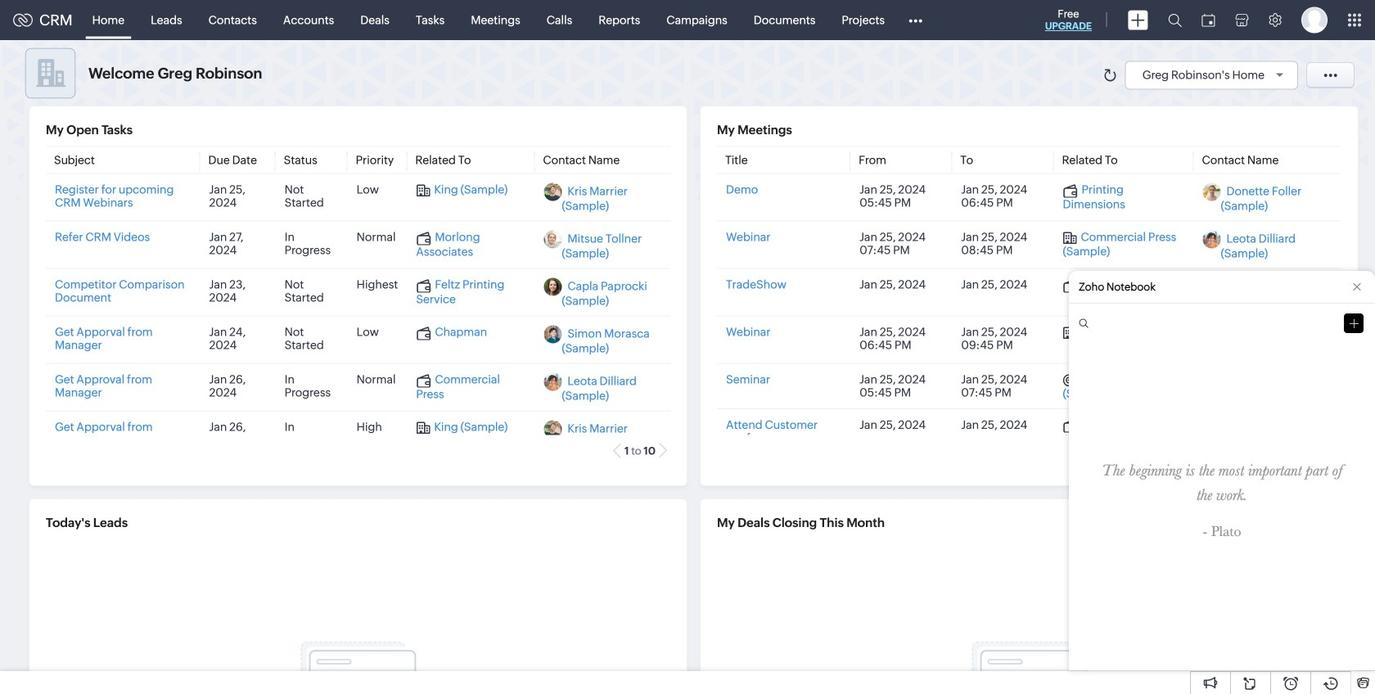 Task type: describe. For each thing, give the bounding box(es) containing it.
search image
[[1168, 13, 1182, 27]]

create menu element
[[1118, 0, 1158, 40]]



Task type: vqa. For each thing, say whether or not it's contained in the screenshot.
Search image
yes



Task type: locate. For each thing, give the bounding box(es) containing it.
Other Modules field
[[898, 7, 933, 33]]

logo image
[[13, 14, 33, 27]]

create menu image
[[1128, 10, 1148, 30]]

calendar image
[[1202, 14, 1216, 27]]

profile image
[[1301, 7, 1328, 33]]

search element
[[1158, 0, 1192, 40]]

profile element
[[1292, 0, 1337, 40]]



